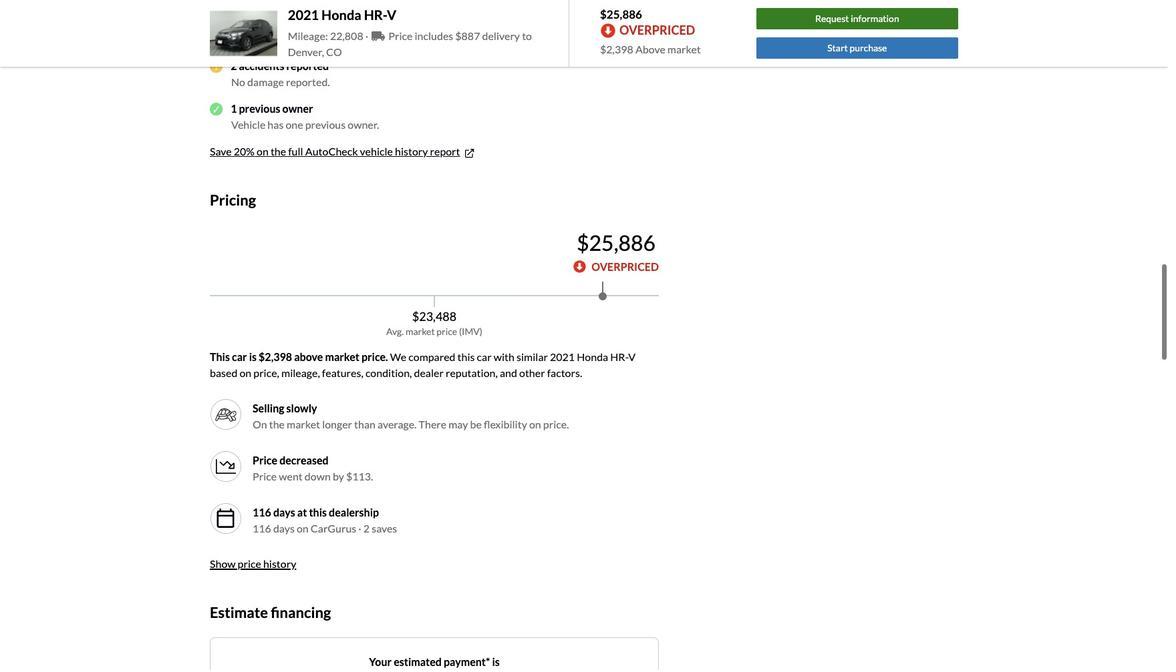 Task type: locate. For each thing, give the bounding box(es) containing it.
previous
[[239, 102, 280, 115], [305, 118, 346, 131]]

selling slowly image
[[210, 399, 242, 431], [215, 404, 237, 425]]

· left truck moving image
[[365, 29, 368, 42]]

this inside 116 days at this dealership 116 days on cargurus · 2 saves
[[309, 506, 327, 519]]

car
[[232, 351, 247, 363], [477, 351, 492, 363]]

price right truck moving image
[[388, 29, 413, 42]]

is right the payment*
[[492, 656, 500, 669]]

0 horizontal spatial history
[[263, 558, 296, 570]]

damage
[[247, 76, 284, 88]]

previous up vehicle
[[239, 102, 280, 115]]

2 accidents reported
[[231, 60, 329, 72]]

1 vertical spatial $2,398
[[259, 351, 292, 363]]

financing
[[271, 604, 331, 622]]

0 vertical spatial price
[[437, 326, 457, 337]]

1 horizontal spatial v
[[628, 351, 636, 363]]

1 vertical spatial honda
[[577, 351, 608, 363]]

1 vertical spatial is
[[492, 656, 500, 669]]

overpriced image
[[573, 261, 586, 273]]

estimated
[[394, 656, 442, 669]]

2 inside 116 days at this dealership 116 days on cargurus · 2 saves
[[363, 522, 370, 535]]

previous up autocheck
[[305, 118, 346, 131]]

the
[[271, 145, 286, 158], [269, 418, 285, 431]]

1 vertical spatial no
[[231, 76, 245, 88]]

history
[[395, 145, 428, 158], [263, 558, 296, 570]]

days up show price history
[[273, 522, 295, 535]]

vdpcheck image for 1 previous owner
[[210, 103, 223, 116]]

1 horizontal spatial honda
[[577, 351, 608, 363]]

1 no from the top
[[231, 33, 245, 46]]

1 vertical spatial hr-
[[610, 351, 628, 363]]

honda
[[321, 7, 361, 23], [577, 351, 608, 363]]

2021 up mileage:
[[288, 7, 319, 23]]

0 horizontal spatial 2021
[[288, 7, 319, 23]]

2021 honda hr-v
[[288, 7, 396, 23]]

116 days at this dealership image
[[210, 503, 242, 535]]

hr-
[[364, 7, 387, 23], [610, 351, 628, 363]]

0 vertical spatial this
[[457, 351, 475, 363]]

market up features,
[[325, 351, 359, 363]]

1 days from the top
[[273, 506, 295, 519]]

0 horizontal spatial is
[[249, 351, 257, 363]]

price. up condition, at the left bottom
[[361, 351, 388, 363]]

1 horizontal spatial ·
[[365, 29, 368, 42]]

1 vertical spatial 2021
[[550, 351, 575, 363]]

this up reputation,
[[457, 351, 475, 363]]

0 horizontal spatial 2
[[231, 60, 237, 72]]

1 vertical spatial history
[[263, 558, 296, 570]]

reported.
[[278, 33, 321, 46], [286, 76, 330, 88]]

$2,398 up price,
[[259, 351, 292, 363]]

1 horizontal spatial is
[[492, 656, 500, 669]]

1 horizontal spatial hr-
[[610, 351, 628, 363]]

slowly
[[286, 402, 317, 415]]

1 vertical spatial days
[[273, 522, 295, 535]]

1 vertical spatial previous
[[305, 118, 346, 131]]

0 vertical spatial 116
[[253, 506, 271, 519]]

116 right 116 days at this dealership image
[[253, 506, 271, 519]]

0 vertical spatial no
[[231, 33, 245, 46]]

reported. up reported
[[278, 33, 321, 46]]

honda up factors.
[[577, 351, 608, 363]]

the right on
[[269, 418, 285, 431]]

request information button
[[756, 8, 958, 30]]

price right show
[[238, 558, 261, 570]]

$887
[[455, 29, 480, 42]]

0 vertical spatial v
[[387, 7, 396, 23]]

0 vertical spatial days
[[273, 506, 295, 519]]

this right at
[[309, 506, 327, 519]]

reported. for clean title
[[278, 33, 321, 46]]

1 vdpcheck image from the top
[[210, 17, 223, 30]]

1 vertical spatial 116
[[253, 522, 271, 535]]

this
[[210, 351, 230, 363]]

no
[[231, 33, 245, 46], [231, 76, 245, 88]]

longer
[[322, 418, 352, 431]]

0 horizontal spatial car
[[232, 351, 247, 363]]

reported. down reported
[[286, 76, 330, 88]]

market down $23,488
[[406, 326, 435, 337]]

above
[[635, 43, 665, 56]]

1 horizontal spatial this
[[457, 351, 475, 363]]

hr- inside we compared this car with similar 2021 honda hr-v based on price, mileage, features, condition, dealer reputation, and other factors.
[[610, 351, 628, 363]]

on left price,
[[240, 367, 251, 379]]

price down on
[[253, 454, 277, 467]]

market
[[667, 43, 701, 56], [406, 326, 435, 337], [325, 351, 359, 363], [287, 418, 320, 431]]

1 horizontal spatial price
[[437, 326, 457, 337]]

0 vertical spatial previous
[[239, 102, 280, 115]]

selling
[[253, 402, 284, 415]]

is up price,
[[249, 351, 257, 363]]

116
[[253, 506, 271, 519], [253, 522, 271, 535]]

price inside price includes $887 delivery to denver, co
[[388, 29, 413, 42]]

1 horizontal spatial car
[[477, 351, 492, 363]]

· down "dealership"
[[358, 522, 361, 535]]

the inside the 'selling slowly on the market longer than average. there may be flexibility on price.'
[[269, 418, 285, 431]]

price includes $887 delivery to denver, co
[[288, 29, 532, 58]]

decreased
[[279, 454, 328, 467]]

1 vertical spatial this
[[309, 506, 327, 519]]

1 horizontal spatial price.
[[543, 418, 569, 431]]

2021 up factors.
[[550, 351, 575, 363]]

0 vertical spatial price.
[[361, 351, 388, 363]]

start purchase
[[827, 42, 887, 54]]

116 days at this dealership 116 days on cargurus · 2 saves
[[253, 506, 397, 535]]

· inside 116 days at this dealership 116 days on cargurus · 2 saves
[[358, 522, 361, 535]]

on right flexibility
[[529, 418, 541, 431]]

no for no issues reported.
[[231, 33, 245, 46]]

saves
[[372, 522, 397, 535]]

2 vdpcheck image from the top
[[210, 103, 223, 116]]

0 horizontal spatial $2,398
[[259, 351, 292, 363]]

factors.
[[547, 367, 582, 379]]

1 horizontal spatial previous
[[305, 118, 346, 131]]

price
[[388, 29, 413, 42], [253, 454, 277, 467], [253, 470, 277, 483]]

$25,886 up overpriced at top right
[[577, 230, 656, 256]]

2021 honda hr-v image
[[210, 8, 277, 59]]

0 vertical spatial $2,398
[[600, 43, 633, 56]]

0 horizontal spatial this
[[309, 506, 327, 519]]

selling slowly on the market longer than average. there may be flexibility on price.
[[253, 402, 569, 431]]

honda up 22,808
[[321, 7, 361, 23]]

includes
[[415, 29, 453, 42]]

116 up show price history link
[[253, 522, 271, 535]]

save 20% on the full autocheck vehicle history report image
[[463, 147, 476, 160]]

v inside we compared this car with similar 2021 honda hr-v based on price, mileage, features, condition, dealer reputation, and other factors.
[[628, 351, 636, 363]]

$2,398 left above
[[600, 43, 633, 56]]

2 no from the top
[[231, 76, 245, 88]]

market down slowly
[[287, 418, 320, 431]]

0 vertical spatial price
[[388, 29, 413, 42]]

1 horizontal spatial history
[[395, 145, 428, 158]]

price inside $23,488 avg. market price (imv)
[[437, 326, 457, 337]]

2 vertical spatial price
[[253, 470, 277, 483]]

0 horizontal spatial ·
[[358, 522, 361, 535]]

2 right vdpalert 'image'
[[231, 60, 237, 72]]

at
[[297, 506, 307, 519]]

this inside we compared this car with similar 2021 honda hr-v based on price, mileage, features, condition, dealer reputation, and other factors.
[[457, 351, 475, 363]]

0 vertical spatial vdpcheck image
[[210, 17, 223, 30]]

1 vertical spatial ·
[[358, 522, 361, 535]]

0 vertical spatial the
[[271, 145, 286, 158]]

0 horizontal spatial price.
[[361, 351, 388, 363]]

car left with
[[477, 351, 492, 363]]

title
[[260, 17, 280, 30]]

vdpcheck image left clean
[[210, 17, 223, 30]]

1
[[231, 102, 237, 115]]

no damage reported.
[[231, 76, 330, 88]]

on right the '20%'
[[257, 145, 269, 158]]

2 left saves
[[363, 522, 370, 535]]

market inside the 'selling slowly on the market longer than average. there may be flexibility on price.'
[[287, 418, 320, 431]]

1 vertical spatial vdpcheck image
[[210, 103, 223, 116]]

116 days at this dealership image
[[215, 508, 237, 530]]

history left report
[[395, 145, 428, 158]]

vdpcheck image left 1
[[210, 103, 223, 116]]

1 vertical spatial $25,886
[[577, 230, 656, 256]]

1 vertical spatial price
[[253, 454, 277, 467]]

went
[[279, 470, 303, 483]]

1 horizontal spatial 2021
[[550, 351, 575, 363]]

1 vertical spatial price.
[[543, 418, 569, 431]]

mileage: 22,808 ·
[[288, 29, 370, 42]]

1 vertical spatial the
[[269, 418, 285, 431]]

days
[[273, 506, 295, 519], [273, 522, 295, 535]]

the left the full
[[271, 145, 286, 158]]

vdpcheck image
[[210, 17, 223, 30], [210, 103, 223, 116]]

owner
[[282, 102, 313, 115]]

1 horizontal spatial 2
[[363, 522, 370, 535]]

save 20% on the full autocheck vehicle history report link
[[210, 145, 476, 160]]

1 vertical spatial v
[[628, 351, 636, 363]]

no down clean
[[231, 33, 245, 46]]

car right this
[[232, 351, 247, 363]]

1 vertical spatial 2
[[363, 522, 370, 535]]

price. right flexibility
[[543, 418, 569, 431]]

co
[[326, 45, 342, 58]]

0 horizontal spatial hr-
[[364, 7, 387, 23]]

reported. for 2 accidents reported
[[286, 76, 330, 88]]

history up 'estimate financing'
[[263, 558, 296, 570]]

0 vertical spatial reported.
[[278, 33, 321, 46]]

0 horizontal spatial honda
[[321, 7, 361, 23]]

days left at
[[273, 506, 295, 519]]

on down at
[[297, 522, 309, 535]]

mileage,
[[281, 367, 320, 379]]

no up 1
[[231, 76, 245, 88]]

price down $23,488
[[437, 326, 457, 337]]

the for market
[[269, 418, 285, 431]]

this
[[457, 351, 475, 363], [309, 506, 327, 519]]

2 116 from the top
[[253, 522, 271, 535]]

with
[[494, 351, 515, 363]]

0 vertical spatial $25,886
[[600, 7, 642, 21]]

payment*
[[444, 656, 490, 669]]

market inside $23,488 avg. market price (imv)
[[406, 326, 435, 337]]

2 car from the left
[[477, 351, 492, 363]]

similar
[[517, 351, 548, 363]]

price left went
[[253, 470, 277, 483]]

car inside we compared this car with similar 2021 honda hr-v based on price, mileage, features, condition, dealer reputation, and other factors.
[[477, 351, 492, 363]]

0 horizontal spatial price
[[238, 558, 261, 570]]

·
[[365, 29, 368, 42], [358, 522, 361, 535]]

on
[[257, 145, 269, 158], [240, 367, 251, 379], [529, 418, 541, 431], [297, 522, 309, 535]]

2
[[231, 60, 237, 72], [363, 522, 370, 535]]

1 vertical spatial reported.
[[286, 76, 330, 88]]

vdpalert image
[[210, 60, 223, 73]]

$25,886 up overpriced
[[600, 7, 642, 21]]

above
[[294, 351, 323, 363]]

clean
[[231, 17, 258, 30]]

price decreased image
[[210, 451, 242, 483], [215, 456, 237, 478]]

price.
[[361, 351, 388, 363], [543, 418, 569, 431]]

the for full
[[271, 145, 286, 158]]

1 horizontal spatial $2,398
[[600, 43, 633, 56]]



Task type: vqa. For each thing, say whether or not it's contained in the screenshot.
mileage: 22,808 · on the top
yes



Task type: describe. For each thing, give the bounding box(es) containing it.
2 days from the top
[[273, 522, 295, 535]]

price for includes
[[388, 29, 413, 42]]

delivery
[[482, 29, 520, 42]]

denver,
[[288, 45, 324, 58]]

down
[[305, 470, 331, 483]]

show price history
[[210, 558, 296, 570]]

0 horizontal spatial previous
[[239, 102, 280, 115]]

1 car from the left
[[232, 351, 247, 363]]

vehicle has one previous owner.
[[231, 118, 379, 131]]

save
[[210, 145, 232, 158]]

cargurus
[[311, 522, 356, 535]]

may
[[449, 418, 468, 431]]

2021 inside we compared this car with similar 2021 honda hr-v based on price, mileage, features, condition, dealer reputation, and other factors.
[[550, 351, 575, 363]]

0 vertical spatial hr-
[[364, 7, 387, 23]]

no for no damage reported.
[[231, 76, 245, 88]]

22,808
[[330, 29, 363, 42]]

clean title
[[231, 17, 280, 30]]

be
[[470, 418, 482, 431]]

compared
[[408, 351, 455, 363]]

we
[[390, 351, 406, 363]]

price. inside the 'selling slowly on the market longer than average. there may be flexibility on price.'
[[543, 418, 569, 431]]

avg.
[[386, 326, 404, 337]]

reputation,
[[446, 367, 498, 379]]

request information
[[815, 13, 899, 24]]

estimate
[[210, 604, 268, 622]]

full
[[288, 145, 303, 158]]

save 20% on the full autocheck vehicle history report
[[210, 145, 460, 158]]

on
[[253, 418, 267, 431]]

has
[[268, 118, 284, 131]]

$23,488 avg. market price (imv)
[[386, 309, 482, 337]]

issues
[[247, 33, 276, 46]]

no issues reported.
[[231, 33, 321, 46]]

there
[[419, 418, 446, 431]]

1 previous owner
[[231, 102, 313, 115]]

0 horizontal spatial v
[[387, 7, 396, 23]]

0 vertical spatial 2
[[231, 60, 237, 72]]

than
[[354, 418, 376, 431]]

dealer
[[414, 367, 444, 379]]

autocheck
[[305, 145, 358, 158]]

to
[[522, 29, 532, 42]]

average.
[[378, 418, 417, 431]]

estimate financing
[[210, 604, 331, 622]]

20%
[[234, 145, 255, 158]]

show price history link
[[210, 558, 296, 570]]

overpriced
[[619, 23, 695, 38]]

purchase
[[850, 42, 887, 54]]

show
[[210, 558, 236, 570]]

other
[[519, 367, 545, 379]]

$25,886 for $2,398
[[600, 7, 642, 21]]

and
[[500, 367, 517, 379]]

(imv)
[[459, 326, 482, 337]]

condition,
[[365, 367, 412, 379]]

0 vertical spatial 2021
[[288, 7, 319, 23]]

mileage:
[[288, 29, 328, 42]]

your
[[369, 656, 392, 669]]

$23,488
[[412, 309, 457, 324]]

flexibility
[[484, 418, 527, 431]]

request
[[815, 13, 849, 24]]

0 vertical spatial ·
[[365, 29, 368, 42]]

this car is $2,398 above market price.
[[210, 351, 388, 363]]

start
[[827, 42, 848, 54]]

pricing
[[210, 191, 256, 209]]

$25,886 for overpriced
[[577, 230, 656, 256]]

one
[[286, 118, 303, 131]]

owner.
[[348, 118, 379, 131]]

overpriced
[[592, 260, 659, 273]]

1 116 from the top
[[253, 506, 271, 519]]

vehicle
[[231, 118, 265, 131]]

truck moving image
[[372, 31, 385, 41]]

we compared this car with similar 2021 honda hr-v based on price, mileage, features, condition, dealer reputation, and other factors.
[[210, 351, 636, 379]]

1 vertical spatial price
[[238, 558, 261, 570]]

0 vertical spatial history
[[395, 145, 428, 158]]

report
[[430, 145, 460, 158]]

dealership
[[329, 506, 379, 519]]

start purchase button
[[756, 37, 958, 59]]

vdpcheck image for clean title
[[210, 17, 223, 30]]

your estimated payment* is
[[369, 656, 500, 669]]

on inside we compared this car with similar 2021 honda hr-v based on price, mileage, features, condition, dealer reputation, and other factors.
[[240, 367, 251, 379]]

on inside 116 days at this dealership 116 days on cargurus · 2 saves
[[297, 522, 309, 535]]

on inside the 'selling slowly on the market longer than average. there may be flexibility on price.'
[[529, 418, 541, 431]]

price,
[[253, 367, 279, 379]]

features,
[[322, 367, 363, 379]]

$2,398 above market
[[600, 43, 701, 56]]

0 vertical spatial is
[[249, 351, 257, 363]]

0 vertical spatial honda
[[321, 7, 361, 23]]

vehicle
[[360, 145, 393, 158]]

information
[[851, 13, 899, 24]]

$113.
[[346, 470, 373, 483]]

based
[[210, 367, 237, 379]]

reported
[[286, 60, 329, 72]]

honda inside we compared this car with similar 2021 honda hr-v based on price, mileage, features, condition, dealer reputation, and other factors.
[[577, 351, 608, 363]]

market down overpriced
[[667, 43, 701, 56]]

accidents
[[239, 60, 284, 72]]

by
[[333, 470, 344, 483]]

price for decreased
[[253, 454, 277, 467]]

price decreased price went down by $113.
[[253, 454, 373, 483]]



